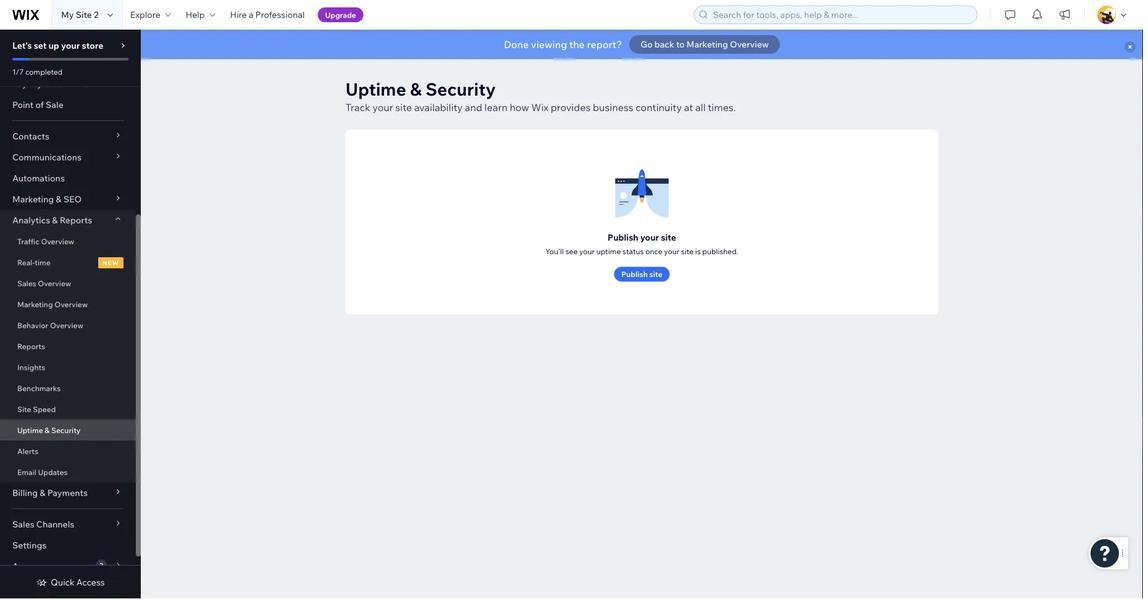 Task type: vqa. For each thing, say whether or not it's contained in the screenshot.
Hire a Professional link on the left top of page
yes



Task type: locate. For each thing, give the bounding box(es) containing it.
let's set up your store
[[12, 40, 103, 51]]

traffic overview link
[[0, 231, 136, 252]]

publish down status
[[622, 270, 648, 279]]

sales
[[17, 279, 36, 288], [12, 520, 34, 530]]

Search for tools, apps, help & more... field
[[710, 6, 974, 23]]

security inside sidebar element
[[51, 426, 81, 435]]

site down once
[[650, 270, 663, 279]]

1 horizontal spatial reports
[[60, 215, 92, 226]]

behavior overview link
[[0, 315, 136, 336]]

marketing overview
[[17, 300, 88, 309]]

uptime
[[346, 78, 406, 100], [17, 426, 43, 435]]

channels
[[36, 520, 74, 530]]

billing & payments
[[12, 488, 88, 499]]

behavior
[[17, 321, 48, 330]]

& inside popup button
[[52, 215, 58, 226]]

how
[[510, 101, 529, 114]]

site inside uptime & security track your site availability and learn how wix provides business continuity at all times.
[[396, 101, 412, 114]]

site up once
[[661, 232, 676, 243]]

marketing for marketing overview
[[17, 300, 53, 309]]

1 vertical spatial site
[[17, 405, 31, 414]]

0 vertical spatial site
[[76, 9, 92, 20]]

your right once
[[664, 247, 680, 256]]

your right up
[[61, 40, 80, 51]]

1 horizontal spatial security
[[426, 78, 496, 100]]

overview
[[730, 39, 769, 50], [41, 237, 74, 246], [38, 279, 71, 288], [55, 300, 88, 309], [50, 321, 83, 330]]

1 vertical spatial uptime
[[17, 426, 43, 435]]

publish up status
[[608, 232, 639, 243]]

0 vertical spatial sales
[[17, 279, 36, 288]]

site right my
[[76, 9, 92, 20]]

your
[[61, 40, 80, 51], [373, 101, 393, 114], [641, 232, 659, 243], [579, 247, 595, 256], [664, 247, 680, 256]]

uptime up alerts
[[17, 426, 43, 435]]

1 vertical spatial sales
[[12, 520, 34, 530]]

site left is
[[681, 247, 694, 256]]

0 horizontal spatial reports
[[17, 342, 45, 351]]

go
[[641, 39, 653, 50]]

reports down seo
[[60, 215, 92, 226]]

marketing inside go back to marketing overview button
[[687, 39, 728, 50]]

& left seo
[[56, 194, 61, 205]]

uptime inside sidebar element
[[17, 426, 43, 435]]

go back to marketing overview
[[641, 39, 769, 50]]

sales inside 'link'
[[17, 279, 36, 288]]

uptime & security link
[[0, 420, 136, 441]]

site
[[76, 9, 92, 20], [17, 405, 31, 414]]

wix
[[531, 101, 549, 114]]

& inside uptime & security track your site availability and learn how wix provides business continuity at all times.
[[410, 78, 422, 100]]

site speed link
[[0, 399, 136, 420]]

marketing up analytics
[[12, 194, 54, 205]]

0 vertical spatial reports
[[60, 215, 92, 226]]

behavior overview
[[17, 321, 83, 330]]

marketing right to
[[687, 39, 728, 50]]

analytics
[[12, 215, 50, 226]]

1 horizontal spatial site
[[76, 9, 92, 20]]

security
[[426, 78, 496, 100], [51, 426, 81, 435]]

track
[[346, 101, 370, 114]]

back
[[655, 39, 674, 50]]

0 vertical spatial 2
[[94, 9, 99, 20]]

0 horizontal spatial site
[[17, 405, 31, 414]]

to
[[676, 39, 685, 50]]

& for billing & payments
[[40, 488, 45, 499]]

security down site speed link
[[51, 426, 81, 435]]

security up and
[[426, 78, 496, 100]]

automations link
[[0, 168, 136, 189]]

published.
[[703, 247, 739, 256]]

uptime inside uptime & security track your site availability and learn how wix provides business continuity at all times.
[[346, 78, 406, 100]]

1 vertical spatial security
[[51, 426, 81, 435]]

site left speed
[[17, 405, 31, 414]]

marketing
[[687, 39, 728, 50], [12, 194, 54, 205], [17, 300, 53, 309]]

real-
[[17, 258, 35, 267]]

& right "billing"
[[40, 488, 45, 499]]

upgrade
[[325, 10, 356, 19]]

0 vertical spatial uptime
[[346, 78, 406, 100]]

& for marketing & seo
[[56, 194, 61, 205]]

2
[[94, 9, 99, 20], [100, 562, 103, 570]]

sales for sales overview
[[17, 279, 36, 288]]

1 horizontal spatial uptime
[[346, 78, 406, 100]]

marketing for marketing & seo
[[12, 194, 54, 205]]

1/7 completed
[[12, 67, 62, 76]]

all
[[696, 101, 706, 114]]

overview inside 'link'
[[38, 279, 71, 288]]

insights
[[17, 363, 45, 372]]

time
[[35, 258, 51, 267]]

security inside uptime & security track your site availability and learn how wix provides business continuity at all times.
[[426, 78, 496, 100]]

publish your site you'll see your uptime status once your site is published.
[[546, 232, 739, 256]]

site left availability
[[396, 101, 412, 114]]

0 horizontal spatial 2
[[94, 9, 99, 20]]

payments
[[47, 488, 88, 499]]

publish
[[608, 232, 639, 243], [622, 270, 648, 279]]

& down completed
[[44, 78, 50, 89]]

0 vertical spatial marketing
[[687, 39, 728, 50]]

automations
[[12, 173, 65, 184]]

site
[[396, 101, 412, 114], [661, 232, 676, 243], [681, 247, 694, 256], [650, 270, 663, 279]]

traffic overview
[[17, 237, 74, 246]]

&
[[410, 78, 422, 100], [44, 78, 50, 89], [56, 194, 61, 205], [52, 215, 58, 226], [45, 426, 50, 435], [40, 488, 45, 499]]

uptime
[[597, 247, 621, 256]]

your right track
[[373, 101, 393, 114]]

1 vertical spatial reports
[[17, 342, 45, 351]]

your up once
[[641, 232, 659, 243]]

& for uptime & security track your site availability and learn how wix provides business continuity at all times.
[[410, 78, 422, 100]]

my site 2
[[61, 9, 99, 20]]

quick access
[[51, 578, 105, 588]]

0 horizontal spatial uptime
[[17, 426, 43, 435]]

1/7
[[12, 67, 24, 76]]

sales down real-
[[17, 279, 36, 288]]

marketing up behavior
[[17, 300, 53, 309]]

1 horizontal spatial 2
[[100, 562, 103, 570]]

0 horizontal spatial security
[[51, 426, 81, 435]]

times.
[[708, 101, 736, 114]]

email
[[17, 468, 36, 477]]

& down speed
[[45, 426, 50, 435]]

see
[[566, 247, 578, 256]]

your right see
[[579, 247, 595, 256]]

sales up the settings
[[12, 520, 34, 530]]

real-time
[[17, 258, 51, 267]]

site inside sidebar element
[[17, 405, 31, 414]]

publish inside publish your site you'll see your uptime status once your site is published.
[[608, 232, 639, 243]]

overview for marketing overview
[[55, 300, 88, 309]]

provides
[[551, 101, 591, 114]]

marketing inside marketing & seo dropdown button
[[12, 194, 54, 205]]

marketing inside marketing overview link
[[17, 300, 53, 309]]

0 vertical spatial publish
[[608, 232, 639, 243]]

1 vertical spatial publish
[[622, 270, 648, 279]]

& down marketing & seo
[[52, 215, 58, 226]]

& for uptime & security
[[45, 426, 50, 435]]

2 right my
[[94, 9, 99, 20]]

uptime up track
[[346, 78, 406, 100]]

sales for sales channels
[[12, 520, 34, 530]]

let's
[[12, 40, 32, 51]]

apps
[[12, 562, 34, 572]]

explore
[[130, 9, 160, 20]]

sales inside dropdown button
[[12, 520, 34, 530]]

contacts
[[12, 131, 49, 142]]

publish site
[[622, 270, 663, 279]]

& for loyalty & referrals
[[44, 78, 50, 89]]

2 vertical spatial marketing
[[17, 300, 53, 309]]

1 vertical spatial marketing
[[12, 194, 54, 205]]

my
[[61, 9, 74, 20]]

1 vertical spatial 2
[[100, 562, 103, 570]]

site speed
[[17, 405, 56, 414]]

billing & payments button
[[0, 483, 136, 504]]

done viewing the report?
[[504, 38, 622, 51]]

settings link
[[0, 536, 136, 557]]

reports up insights
[[17, 342, 45, 351]]

0 vertical spatial security
[[426, 78, 496, 100]]

the
[[570, 38, 585, 51]]

2 up access at the left bottom of page
[[100, 562, 103, 570]]

& up availability
[[410, 78, 422, 100]]



Task type: describe. For each thing, give the bounding box(es) containing it.
completed
[[25, 67, 62, 76]]

point
[[12, 99, 34, 110]]

your inside sidebar element
[[61, 40, 80, 51]]

help button
[[178, 0, 223, 30]]

a
[[249, 9, 254, 20]]

uptime & security track your site availability and learn how wix provides business continuity at all times.
[[346, 78, 736, 114]]

learn
[[485, 101, 508, 114]]

communications button
[[0, 147, 136, 168]]

is
[[695, 247, 701, 256]]

your inside uptime & security track your site availability and learn how wix provides business continuity at all times.
[[373, 101, 393, 114]]

set
[[34, 40, 47, 51]]

marketing overview link
[[0, 294, 136, 315]]

marketing & seo button
[[0, 189, 136, 210]]

point of sale link
[[0, 95, 136, 116]]

done viewing the report? alert
[[141, 30, 1143, 59]]

continuity
[[636, 101, 682, 114]]

availability
[[414, 101, 463, 114]]

quick
[[51, 578, 75, 588]]

viewing
[[531, 38, 567, 51]]

email updates
[[17, 468, 68, 477]]

alerts
[[17, 447, 38, 456]]

& for analytics & reports
[[52, 215, 58, 226]]

communications
[[12, 152, 82, 163]]

loyalty
[[12, 78, 42, 89]]

done
[[504, 38, 529, 51]]

go back to marketing overview button
[[630, 35, 780, 54]]

reports inside popup button
[[60, 215, 92, 226]]

referrals
[[52, 78, 88, 89]]

security for uptime & security
[[51, 426, 81, 435]]

settings
[[12, 541, 47, 551]]

access
[[76, 578, 105, 588]]

you'll
[[546, 247, 564, 256]]

point of sale
[[12, 99, 63, 110]]

hire a professional link
[[223, 0, 312, 30]]

sales channels button
[[0, 515, 136, 536]]

business
[[593, 101, 634, 114]]

loyalty & referrals
[[12, 78, 88, 89]]

billing
[[12, 488, 38, 499]]

up
[[48, 40, 59, 51]]

overview inside button
[[730, 39, 769, 50]]

quick access button
[[36, 578, 105, 589]]

overview for traffic overview
[[41, 237, 74, 246]]

hire
[[230, 9, 247, 20]]

marketing & seo
[[12, 194, 82, 205]]

uptime for uptime & security track your site availability and learn how wix provides business continuity at all times.
[[346, 78, 406, 100]]

overview for behavior overview
[[50, 321, 83, 330]]

analytics & reports
[[12, 215, 92, 226]]

new
[[103, 259, 119, 267]]

email updates link
[[0, 462, 136, 483]]

updates
[[38, 468, 68, 477]]

analytics & reports button
[[0, 210, 136, 231]]

contacts button
[[0, 126, 136, 147]]

of
[[35, 99, 44, 110]]

overview for sales overview
[[38, 279, 71, 288]]

2 inside sidebar element
[[100, 562, 103, 570]]

insights link
[[0, 357, 136, 378]]

upgrade button
[[318, 7, 364, 22]]

store
[[82, 40, 103, 51]]

and
[[465, 101, 482, 114]]

sale
[[46, 99, 63, 110]]

status
[[623, 247, 644, 256]]

reports link
[[0, 336, 136, 357]]

help
[[186, 9, 205, 20]]

loyalty & referrals button
[[0, 74, 136, 95]]

traffic
[[17, 237, 39, 246]]

alerts link
[[0, 441, 136, 462]]

benchmarks
[[17, 384, 61, 393]]

seo
[[63, 194, 82, 205]]

sales channels
[[12, 520, 74, 530]]

security for uptime & security track your site availability and learn how wix provides business continuity at all times.
[[426, 78, 496, 100]]

publish for your
[[608, 232, 639, 243]]

at
[[684, 101, 693, 114]]

uptime for uptime & security
[[17, 426, 43, 435]]

sidebar element
[[0, 0, 141, 600]]

hire a professional
[[230, 9, 305, 20]]

professional
[[255, 9, 305, 20]]

publish for site
[[622, 270, 648, 279]]

once
[[646, 247, 663, 256]]

publish site link
[[614, 267, 670, 282]]



